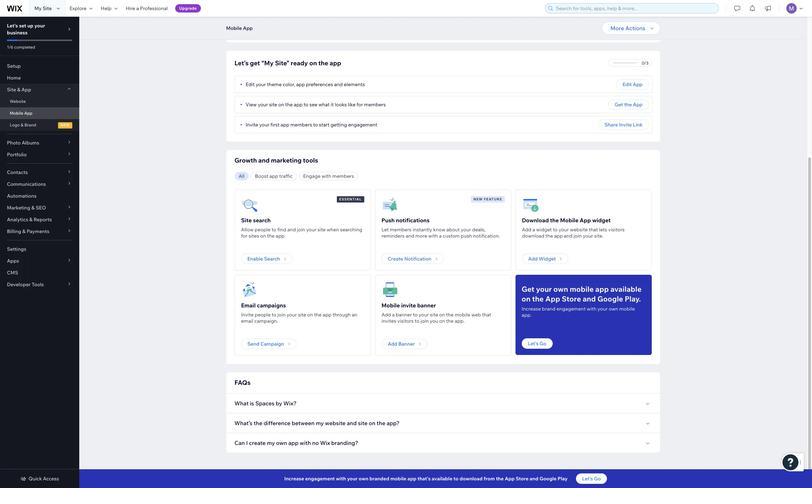 Task type: describe. For each thing, give the bounding box(es) containing it.
boost
[[255, 173, 268, 179]]

app inside get your own mobile app available on the app store and google play. increase brand engagement with your own mobile app.
[[545, 294, 560, 303]]

add widget button
[[522, 254, 568, 264]]

share invite link button
[[598, 120, 649, 130]]

automations
[[7, 193, 36, 199]]

download
[[522, 217, 549, 224]]

contacts button
[[0, 167, 79, 178]]

color,
[[283, 81, 295, 88]]

0 horizontal spatial go
[[540, 341, 546, 347]]

add banner
[[388, 341, 415, 347]]

site inside mobile invite banner add a banner to your site on the mobile web that invites visitors to join you on the app.
[[430, 312, 438, 318]]

play
[[558, 476, 568, 482]]

app. inside site search allow people to find and join your site when searching for sites on the app.
[[276, 233, 286, 239]]

mobile inside mobile invite banner add a banner to your site on the mobile web that invites visitors to join you on the app.
[[455, 312, 470, 318]]

0/3
[[642, 60, 648, 66]]

developer
[[7, 282, 31, 288]]

instantly
[[413, 227, 432, 233]]

send campaign
[[247, 341, 284, 347]]

join inside download the mobile app widget add a widget to your website that lets visitors download the app and join your site.
[[574, 233, 582, 239]]

2 horizontal spatial let's
[[582, 476, 593, 482]]

create
[[388, 256, 403, 262]]

tools
[[303, 156, 318, 164]]

join inside mobile invite banner add a banner to your site on the mobile web that invites visitors to join you on the app.
[[421, 318, 429, 324]]

people for campaigns
[[255, 312, 271, 318]]

marketing & seo
[[7, 205, 46, 211]]

1 horizontal spatial banner
[[417, 302, 436, 309]]

view
[[246, 102, 257, 108]]

quick access
[[29, 476, 59, 482]]

campaign.
[[254, 318, 278, 324]]

app inside get your own mobile app available on the app store and google play. increase brand engagement with your own mobile app.
[[595, 285, 609, 294]]

preferences
[[306, 81, 333, 88]]

& for marketing
[[31, 205, 35, 211]]

what's
[[234, 420, 252, 427]]

create notification button
[[382, 254, 444, 264]]

members left start
[[290, 122, 312, 128]]

join inside site search allow people to find and join your site when searching for sites on the app.
[[297, 227, 305, 233]]

lets
[[599, 227, 607, 233]]

& for billing
[[22, 228, 26, 235]]

home photo albums
[[255, 19, 285, 23]]

first
[[270, 122, 279, 128]]

site search heading
[[241, 216, 271, 225]]

mobile inside button
[[226, 25, 242, 31]]

billing & payments button
[[0, 226, 79, 237]]

developer tools button
[[0, 279, 79, 291]]

invite down view
[[246, 122, 258, 128]]

boost app traffic
[[255, 173, 293, 179]]

1 horizontal spatial let's
[[528, 341, 539, 347]]

theme
[[267, 81, 282, 88]]

what's the difference between my website and site on the app?
[[234, 420, 400, 427]]

app inside the edit app button
[[633, 81, 643, 88]]

add inside download the mobile app widget add a widget to your website that lets visitors download the app and join your site.
[[522, 227, 531, 233]]

site for &
[[7, 87, 16, 93]]

members inside the "push notifications let members instantly know about your deals, reminders and more with a custom push notification."
[[390, 227, 412, 233]]

getting
[[331, 122, 347, 128]]

payments
[[27, 228, 49, 235]]

apps
[[7, 258, 19, 264]]

billing
[[7, 228, 21, 235]]

portfolio button
[[0, 149, 79, 161]]

app inside email campaigns invite people to join your site on the app through an email campaign.
[[323, 312, 331, 318]]

app inside mobile app button
[[243, 25, 253, 31]]

create
[[249, 440, 266, 447]]

find
[[277, 227, 286, 233]]

play.
[[625, 294, 641, 303]]

1 vertical spatial let's go
[[582, 476, 601, 482]]

albums inside 'photo albums' dropdown button
[[22, 140, 39, 146]]

email
[[241, 302, 256, 309]]

a inside mobile invite banner add a banner to your site on the mobile web that invites visitors to join you on the app.
[[392, 312, 395, 318]]

people for search
[[255, 227, 270, 233]]

0 vertical spatial let's
[[234, 59, 249, 67]]

app inside download the mobile app widget add a widget to your website that lets visitors download the app and join your site.
[[554, 233, 563, 239]]

site inside email campaigns invite people to join your site on the app through an email campaign.
[[298, 312, 306, 318]]

the inside button
[[624, 102, 632, 108]]

app inside download the mobile app widget add a widget to your website that lets visitors download the app and join your site.
[[580, 217, 591, 224]]

branding?
[[331, 440, 358, 447]]

hire a professional link
[[122, 0, 172, 17]]

app. inside get your own mobile app available on the app store and google play. increase brand engagement with your own mobile app.
[[522, 312, 531, 318]]

for for your
[[357, 102, 363, 108]]

albums inside home photo albums
[[276, 20, 285, 23]]

increase inside get your own mobile app available on the app store and google play. increase brand engagement with your own mobile app.
[[522, 306, 541, 312]]

automations link
[[0, 190, 79, 202]]

email
[[241, 318, 253, 324]]

marketing
[[7, 205, 30, 211]]

1 horizontal spatial site
[[43, 5, 52, 11]]

essential
[[339, 197, 362, 202]]

1 vertical spatial widget
[[536, 227, 552, 233]]

& for logo
[[21, 122, 23, 128]]

ready
[[291, 59, 308, 67]]

website
[[10, 99, 26, 104]]

more
[[415, 233, 427, 239]]

search
[[253, 217, 271, 224]]

site & app button
[[0, 84, 79, 96]]

1 vertical spatial go
[[594, 476, 601, 482]]

looks
[[335, 102, 347, 108]]

logo
[[10, 122, 20, 128]]

can
[[234, 440, 245, 447]]

site.
[[594, 233, 603, 239]]

explore
[[69, 5, 87, 11]]

searching
[[340, 227, 362, 233]]

your inside mobile invite banner add a banner to your site on the mobile web that invites visitors to join you on the app.
[[419, 312, 429, 318]]

your inside the "push notifications let members instantly know about your deals, reminders and more with a custom push notification."
[[461, 227, 471, 233]]

campaign
[[260, 341, 284, 347]]

app inside site & app dropdown button
[[21, 87, 31, 93]]

email campaigns heading
[[241, 301, 286, 310]]

Search for tools, apps, help & more... field
[[554, 3, 716, 13]]

push
[[461, 233, 472, 239]]

up
[[27, 23, 33, 29]]

share invite link
[[604, 122, 643, 128]]

view your site on the app to see what it looks like for members
[[246, 102, 386, 108]]

mobile app for mobile app button
[[226, 25, 253, 31]]

new for new feature
[[473, 197, 483, 202]]

the inside site search allow people to find and join your site when searching for sites on the app.
[[267, 233, 275, 239]]

is
[[250, 400, 254, 407]]

get
[[250, 59, 260, 67]]

deals,
[[472, 227, 485, 233]]

sites
[[249, 233, 259, 239]]

store inside get your own mobile app available on the app store and google play. increase brand engagement with your own mobile app.
[[562, 294, 581, 303]]

completed
[[14, 44, 35, 50]]

members up essential
[[332, 173, 354, 179]]

help button
[[97, 0, 122, 17]]

what
[[318, 102, 330, 108]]

get the app button
[[608, 99, 649, 110]]

enable
[[247, 256, 263, 262]]

download the mobile app widget add a widget to your website that lets visitors download the app and join your site.
[[522, 217, 625, 239]]

notifications
[[396, 217, 430, 224]]

create notification
[[388, 256, 431, 262]]

and inside the "push notifications let members instantly know about your deals, reminders and more with a custom push notification."
[[406, 233, 414, 239]]

for for search
[[241, 233, 247, 239]]

with inside the "push notifications let members instantly know about your deals, reminders and more with a custom push notification."
[[428, 233, 438, 239]]

edit for edit app
[[623, 81, 632, 88]]

access
[[43, 476, 59, 482]]

see
[[309, 102, 317, 108]]

a right hire
[[136, 5, 139, 11]]

the inside email campaigns invite people to join your site on the app through an email campaign.
[[314, 312, 322, 318]]

analytics & reports button
[[0, 214, 79, 226]]

and inside get your own mobile app available on the app store and google play. increase brand engagement with your own mobile app.
[[583, 294, 596, 303]]

invite inside button
[[619, 122, 632, 128]]

app inside mobile app link
[[24, 111, 32, 116]]

app. inside mobile invite banner add a banner to your site on the mobile web that invites visitors to join you on the app.
[[455, 318, 465, 324]]

upgrade
[[179, 6, 197, 11]]

push notifications let members instantly know about your deals, reminders and more with a custom push notification.
[[382, 217, 500, 239]]

seo
[[36, 205, 46, 211]]



Task type: vqa. For each thing, say whether or not it's contained in the screenshot.


Task type: locate. For each thing, give the bounding box(es) containing it.
faqs
[[234, 379, 251, 387]]

1 horizontal spatial download
[[522, 233, 544, 239]]

to left see on the top of the page
[[304, 102, 308, 108]]

join down download the mobile app widget heading
[[574, 233, 582, 239]]

push
[[382, 217, 395, 224]]

app inside button
[[633, 102, 643, 108]]

banner
[[417, 302, 436, 309], [396, 312, 412, 318]]

to inside email campaigns invite people to join your site on the app through an email campaign.
[[272, 312, 276, 318]]

invite inside email campaigns invite people to join your site on the app through an email campaign.
[[241, 312, 254, 318]]

2 vertical spatial engagement
[[305, 476, 335, 482]]

site inside site search allow people to find and join your site when searching for sites on the app.
[[241, 217, 252, 224]]

your
[[34, 23, 45, 29], [256, 81, 266, 88], [258, 102, 268, 108], [259, 122, 269, 128], [306, 227, 316, 233], [461, 227, 471, 233], [559, 227, 569, 233], [583, 233, 593, 239], [536, 285, 552, 294], [597, 306, 608, 312], [287, 312, 297, 318], [419, 312, 429, 318], [347, 476, 358, 482]]

0 horizontal spatial app.
[[276, 233, 286, 239]]

download inside download the mobile app widget add a widget to your website that lets visitors download the app and join your site.
[[522, 233, 544, 239]]

get up share invite link button
[[615, 102, 623, 108]]

a left custom
[[439, 233, 442, 239]]

get inside get your own mobile app available on the app store and google play. increase brand engagement with your own mobile app.
[[522, 285, 534, 294]]

1 vertical spatial site
[[7, 87, 16, 93]]

for right like
[[357, 102, 363, 108]]

to left start
[[313, 122, 318, 128]]

get inside button
[[615, 102, 623, 108]]

0 horizontal spatial edit
[[246, 81, 255, 88]]

& for analytics
[[29, 217, 33, 223]]

marketing
[[271, 156, 302, 164]]

& inside dropdown button
[[29, 217, 33, 223]]

new down mobile app link
[[60, 123, 70, 128]]

set
[[19, 23, 26, 29]]

available up play. at bottom
[[610, 285, 642, 294]]

website down download the mobile app widget heading
[[570, 227, 588, 233]]

1 horizontal spatial available
[[610, 285, 642, 294]]

1 horizontal spatial for
[[357, 102, 363, 108]]

0 vertical spatial albums
[[276, 20, 285, 23]]

0 vertical spatial visitors
[[608, 227, 625, 233]]

1 horizontal spatial website
[[570, 227, 588, 233]]

1 vertical spatial get
[[522, 285, 534, 294]]

visitors inside mobile invite banner add a banner to your site on the mobile web that invites visitors to join you on the app.
[[397, 318, 414, 324]]

visitors right 'lets'
[[608, 227, 625, 233]]

new for new
[[60, 123, 70, 128]]

about
[[446, 227, 460, 233]]

0 horizontal spatial home
[[7, 75, 21, 81]]

an
[[352, 312, 357, 318]]

mobile app link
[[0, 107, 79, 119]]

1 vertical spatial people
[[255, 312, 271, 318]]

wix
[[320, 440, 330, 447]]

0 horizontal spatial site
[[7, 87, 16, 93]]

tools
[[32, 282, 44, 288]]

0 horizontal spatial widget
[[536, 227, 552, 233]]

& right the logo at left top
[[21, 122, 23, 128]]

elements
[[344, 81, 365, 88]]

0 horizontal spatial let's
[[234, 59, 249, 67]]

0 horizontal spatial google
[[539, 476, 557, 482]]

i
[[246, 440, 248, 447]]

1 horizontal spatial go
[[594, 476, 601, 482]]

site & app
[[7, 87, 31, 93]]

edit app button
[[616, 79, 649, 90]]

edit up get the app button
[[623, 81, 632, 88]]

download the mobile app widget heading
[[522, 216, 611, 225]]

the
[[318, 59, 328, 67], [285, 102, 293, 108], [624, 102, 632, 108], [550, 217, 559, 224], [267, 233, 275, 239], [545, 233, 553, 239], [532, 294, 544, 303], [314, 312, 322, 318], [446, 312, 454, 318], [446, 318, 454, 324], [254, 420, 262, 427], [377, 420, 385, 427], [496, 476, 504, 482]]

0 vertical spatial go
[[540, 341, 546, 347]]

edit up view
[[246, 81, 255, 88]]

1 horizontal spatial edit
[[623, 81, 632, 88]]

what is spaces by wix?
[[234, 400, 297, 407]]

my
[[34, 5, 42, 11]]

get for your
[[522, 285, 534, 294]]

1 horizontal spatial let's go
[[582, 476, 601, 482]]

get for the
[[615, 102, 623, 108]]

join down campaigns
[[277, 312, 286, 318]]

available
[[610, 285, 642, 294], [432, 476, 452, 482]]

invite down email
[[241, 312, 254, 318]]

branded
[[370, 476, 389, 482]]

website inside download the mobile app widget add a widget to your website that lets visitors download the app and join your site.
[[570, 227, 588, 233]]

0 vertical spatial get
[[615, 102, 623, 108]]

cms link
[[0, 267, 79, 279]]

it
[[331, 102, 334, 108]]

& left seo
[[31, 205, 35, 211]]

0 vertical spatial banner
[[417, 302, 436, 309]]

traffic
[[279, 173, 293, 179]]

on inside site search allow people to find and join your site when searching for sites on the app.
[[260, 233, 266, 239]]

1 people from the top
[[255, 227, 270, 233]]

0 horizontal spatial store
[[516, 476, 529, 482]]

join inside email campaigns invite people to join your site on the app through an email campaign.
[[277, 312, 286, 318]]

new inside sidebar element
[[60, 123, 70, 128]]

site inside site search allow people to find and join your site when searching for sites on the app.
[[317, 227, 326, 233]]

on inside get your own mobile app available on the app store and google play. increase brand engagement with your own mobile app.
[[522, 294, 530, 303]]

mobile inside sidebar element
[[10, 111, 23, 116]]

increase engagement with your own branded mobile app that's available to download from the app store and google play
[[284, 476, 568, 482]]

a inside download the mobile app widget add a widget to your website that lets visitors download the app and join your site.
[[532, 227, 535, 233]]

mobile app inside sidebar element
[[10, 111, 32, 116]]

edit
[[246, 81, 255, 88], [623, 81, 632, 88]]

1 vertical spatial visitors
[[397, 318, 414, 324]]

wix?
[[283, 400, 297, 407]]

& left 'reports'
[[29, 217, 33, 223]]

2 vertical spatial site
[[241, 217, 252, 224]]

site up website
[[7, 87, 16, 93]]

that left 'lets'
[[589, 227, 598, 233]]

that inside mobile invite banner add a banner to your site on the mobile web that invites visitors to join you on the app.
[[482, 312, 491, 318]]

a inside the "push notifications let members instantly know about your deals, reminders and more with a custom push notification."
[[439, 233, 442, 239]]

0 horizontal spatial mobile app
[[10, 111, 32, 116]]

edit for edit your theme color, app preferences and elements
[[246, 81, 255, 88]]

0 vertical spatial site
[[43, 5, 52, 11]]

enable search button
[[241, 254, 293, 264]]

site
[[43, 5, 52, 11], [7, 87, 16, 93], [241, 217, 252, 224]]

mobile
[[570, 285, 594, 294], [619, 306, 635, 312], [455, 312, 470, 318], [390, 476, 406, 482]]

people down search
[[255, 227, 270, 233]]

sidebar element
[[0, 17, 79, 488]]

1 vertical spatial website
[[325, 420, 346, 427]]

0 vertical spatial website
[[570, 227, 588, 233]]

0 horizontal spatial banner
[[396, 312, 412, 318]]

1 horizontal spatial photo
[[268, 20, 275, 23]]

new left feature
[[473, 197, 483, 202]]

banner down invite
[[396, 312, 412, 318]]

add down mobile invite banner heading
[[382, 312, 391, 318]]

that right web
[[482, 312, 491, 318]]

0 horizontal spatial new
[[60, 123, 70, 128]]

to inside download the mobile app widget add a widget to your website that lets visitors download the app and join your site.
[[553, 227, 558, 233]]

1 horizontal spatial app.
[[455, 318, 465, 324]]

that's
[[417, 476, 431, 482]]

edit your theme color, app preferences and elements
[[246, 81, 365, 88]]

google left play
[[539, 476, 557, 482]]

a down mobile invite banner heading
[[392, 312, 395, 318]]

share
[[604, 122, 618, 128]]

more actions
[[610, 25, 645, 32]]

mobile inside download the mobile app widget add a widget to your website that lets visitors download the app and join your site.
[[560, 217, 578, 224]]

1 vertical spatial engagement
[[557, 306, 586, 312]]

join left you
[[421, 318, 429, 324]]

photo inside dropdown button
[[7, 140, 21, 146]]

quick
[[29, 476, 42, 482]]

people down email campaigns heading
[[255, 312, 271, 318]]

difference
[[264, 420, 290, 427]]

site right my
[[43, 5, 52, 11]]

1 vertical spatial mobile app
[[10, 111, 32, 116]]

0 vertical spatial that
[[589, 227, 598, 233]]

1 edit from the left
[[246, 81, 255, 88]]

get
[[615, 102, 623, 108], [522, 285, 534, 294]]

0 horizontal spatial engagement
[[305, 476, 335, 482]]

& inside dropdown button
[[17, 87, 20, 93]]

the inside get your own mobile app available on the app store and google play. increase brand engagement with your own mobile app.
[[532, 294, 544, 303]]

that
[[589, 227, 598, 233], [482, 312, 491, 318]]

invite left link
[[619, 122, 632, 128]]

& right billing
[[22, 228, 26, 235]]

new
[[60, 123, 70, 128], [473, 197, 483, 202]]

1 vertical spatial photo
[[7, 140, 21, 146]]

0 vertical spatial for
[[357, 102, 363, 108]]

1 horizontal spatial get
[[615, 102, 623, 108]]

site inside dropdown button
[[7, 87, 16, 93]]

to inside site search allow people to find and join your site when searching for sites on the app.
[[272, 227, 276, 233]]

2 horizontal spatial app.
[[522, 312, 531, 318]]

0 horizontal spatial increase
[[284, 476, 304, 482]]

get the app
[[615, 102, 643, 108]]

on
[[309, 59, 317, 67], [278, 102, 284, 108], [260, 233, 266, 239], [522, 294, 530, 303], [307, 312, 313, 318], [439, 312, 445, 318], [439, 318, 445, 324], [369, 420, 375, 427]]

1 horizontal spatial my
[[316, 420, 324, 427]]

engagement inside get your own mobile app available on the app store and google play. increase brand engagement with your own mobile app.
[[557, 306, 586, 312]]

new feature
[[473, 197, 502, 202]]

0 vertical spatial let's go
[[528, 341, 546, 347]]

home
[[255, 19, 263, 23], [7, 75, 21, 81]]

when
[[327, 227, 339, 233]]

1 vertical spatial available
[[432, 476, 452, 482]]

home down setup
[[7, 75, 21, 81]]

2 vertical spatial let's
[[582, 476, 593, 482]]

0 vertical spatial available
[[610, 285, 642, 294]]

banner up you
[[417, 302, 436, 309]]

people
[[255, 227, 270, 233], [255, 312, 271, 318]]

1 vertical spatial banner
[[396, 312, 412, 318]]

add widget
[[528, 256, 556, 262]]

& for site
[[17, 87, 20, 93]]

widget up 'lets'
[[592, 217, 611, 224]]

between
[[292, 420, 315, 427]]

0 horizontal spatial photo
[[7, 140, 21, 146]]

home for home photo albums
[[255, 19, 263, 23]]

members right like
[[364, 102, 386, 108]]

2 edit from the left
[[623, 81, 632, 88]]

add inside button
[[388, 341, 397, 347]]

0 horizontal spatial website
[[325, 420, 346, 427]]

home inside sidebar element
[[7, 75, 21, 81]]

0 vertical spatial new
[[60, 123, 70, 128]]

google left play. at bottom
[[597, 294, 623, 303]]

1 vertical spatial albums
[[22, 140, 39, 146]]

0 vertical spatial my
[[316, 420, 324, 427]]

0 horizontal spatial my
[[267, 440, 275, 447]]

photo inside home photo albums
[[268, 20, 275, 23]]

to down download the mobile app widget heading
[[553, 227, 558, 233]]

with inside get your own mobile app available on the app store and google play. increase brand engagement with your own mobile app.
[[587, 306, 596, 312]]

1 vertical spatial for
[[241, 233, 247, 239]]

notification.
[[473, 233, 500, 239]]

help
[[101, 5, 111, 11]]

0 vertical spatial increase
[[522, 306, 541, 312]]

quick access button
[[20, 476, 59, 482]]

0 horizontal spatial download
[[460, 476, 483, 482]]

get down add widget
[[522, 285, 534, 294]]

0 vertical spatial people
[[255, 227, 270, 233]]

0 vertical spatial photo
[[268, 20, 275, 23]]

add down download
[[522, 227, 531, 233]]

to down mobile invite banner heading
[[413, 312, 418, 318]]

app. up search
[[276, 233, 286, 239]]

1 horizontal spatial new
[[473, 197, 483, 202]]

engagement
[[348, 122, 377, 128], [557, 306, 586, 312], [305, 476, 335, 482]]

my right between
[[316, 420, 324, 427]]

1 vertical spatial increase
[[284, 476, 304, 482]]

and inside download the mobile app widget add a widget to your website that lets visitors download the app and join your site.
[[564, 233, 572, 239]]

add inside mobile invite banner add a banner to your site on the mobile web that invites visitors to join you on the app.
[[382, 312, 391, 318]]

1 vertical spatial download
[[460, 476, 483, 482]]

1 horizontal spatial widget
[[592, 217, 611, 224]]

a down download
[[532, 227, 535, 233]]

available inside get your own mobile app available on the app store and google play. increase brand engagement with your own mobile app.
[[610, 285, 642, 294]]

for inside site search allow people to find and join your site when searching for sites on the app.
[[241, 233, 247, 239]]

mobile app inside button
[[226, 25, 253, 31]]

1 vertical spatial let's go button
[[576, 474, 607, 484]]

1 horizontal spatial google
[[597, 294, 623, 303]]

your inside let's set up your business
[[34, 23, 45, 29]]

my
[[316, 420, 324, 427], [267, 440, 275, 447]]

mobile invite banner heading
[[382, 301, 436, 310]]

for left sites
[[241, 233, 247, 239]]

setup link
[[0, 60, 79, 72]]

0 vertical spatial store
[[562, 294, 581, 303]]

no
[[312, 440, 319, 447]]

contacts
[[7, 169, 28, 176]]

1 horizontal spatial albums
[[276, 20, 285, 23]]

cms
[[7, 270, 18, 276]]

add left widget
[[528, 256, 538, 262]]

visitors inside download the mobile app widget add a widget to your website that lets visitors download the app and join your site.
[[608, 227, 625, 233]]

marketing & seo button
[[0, 202, 79, 214]]

&
[[17, 87, 20, 93], [21, 122, 23, 128], [31, 205, 35, 211], [29, 217, 33, 223], [22, 228, 26, 235]]

home for home
[[7, 75, 21, 81]]

website up branding?
[[325, 420, 346, 427]]

spaces
[[255, 400, 274, 407]]

mobile app button
[[223, 23, 256, 33]]

join right find
[[297, 227, 305, 233]]

2 horizontal spatial site
[[241, 217, 252, 224]]

brand
[[542, 306, 555, 312]]

mobile inside mobile invite banner add a banner to your site on the mobile web that invites visitors to join you on the app.
[[382, 302, 400, 309]]

download left the from
[[460, 476, 483, 482]]

let's get "my site" ready on the app
[[234, 59, 341, 67]]

mobile app for mobile app link
[[10, 111, 32, 116]]

home up mobile app button
[[255, 19, 263, 23]]

2 people from the top
[[255, 312, 271, 318]]

0 vertical spatial download
[[522, 233, 544, 239]]

add left banner at the bottom of page
[[388, 341, 397, 347]]

visitors down invite
[[397, 318, 414, 324]]

0 vertical spatial home
[[255, 19, 263, 23]]

to down campaigns
[[272, 312, 276, 318]]

available right the that's
[[432, 476, 452, 482]]

add banner button
[[382, 339, 427, 349]]

1 horizontal spatial let's go button
[[576, 474, 607, 484]]

mobile app
[[226, 25, 253, 31], [10, 111, 32, 116]]

to right the that's
[[454, 476, 458, 482]]

notification
[[404, 256, 431, 262]]

home inside home photo albums
[[255, 19, 263, 23]]

let's go
[[528, 341, 546, 347], [582, 476, 601, 482]]

0 horizontal spatial for
[[241, 233, 247, 239]]

people inside email campaigns invite people to join your site on the app through an email campaign.
[[255, 312, 271, 318]]

2 horizontal spatial engagement
[[557, 306, 586, 312]]

app. left web
[[455, 318, 465, 324]]

allow
[[241, 227, 254, 233]]

0 vertical spatial engagement
[[348, 122, 377, 128]]

0 horizontal spatial albums
[[22, 140, 39, 146]]

your inside site search allow people to find and join your site when searching for sites on the app.
[[306, 227, 316, 233]]

brand
[[24, 122, 36, 128]]

and inside site search allow people to find and join your site when searching for sites on the app.
[[287, 227, 296, 233]]

app. left brand
[[522, 312, 531, 318]]

0 vertical spatial mobile app
[[226, 25, 253, 31]]

1 vertical spatial home
[[7, 75, 21, 81]]

0 horizontal spatial get
[[522, 285, 534, 294]]

1 vertical spatial my
[[267, 440, 275, 447]]

1 vertical spatial new
[[473, 197, 483, 202]]

your inside email campaigns invite people to join your site on the app through an email campaign.
[[287, 312, 297, 318]]

members down push notifications heading
[[390, 227, 412, 233]]

1 horizontal spatial mobile app
[[226, 25, 253, 31]]

add inside button
[[528, 256, 538, 262]]

site up allow
[[241, 217, 252, 224]]

photo albums button
[[0, 137, 79, 149]]

reports
[[34, 217, 52, 223]]

0 horizontal spatial available
[[432, 476, 452, 482]]

site for search
[[241, 217, 252, 224]]

0 horizontal spatial visitors
[[397, 318, 414, 324]]

0 horizontal spatial that
[[482, 312, 491, 318]]

0 vertical spatial let's go button
[[522, 339, 553, 349]]

google inside get your own mobile app available on the app store and google play. increase brand engagement with your own mobile app.
[[597, 294, 623, 303]]

0 horizontal spatial let's go
[[528, 341, 546, 347]]

& up website
[[17, 87, 20, 93]]

analytics & reports
[[7, 217, 52, 223]]

push notifications heading
[[382, 216, 430, 225]]

my right create in the left of the page
[[267, 440, 275, 447]]

1 vertical spatial that
[[482, 312, 491, 318]]

widget down download
[[536, 227, 552, 233]]

edit inside the edit app button
[[623, 81, 632, 88]]

1 vertical spatial let's
[[528, 341, 539, 347]]

people inside site search allow people to find and join your site when searching for sites on the app.
[[255, 227, 270, 233]]

that inside download the mobile app widget add a widget to your website that lets visitors download the app and join your site.
[[589, 227, 598, 233]]

search
[[264, 256, 280, 262]]

download down download
[[522, 233, 544, 239]]

like
[[348, 102, 356, 108]]

google
[[597, 294, 623, 303], [539, 476, 557, 482]]

to left you
[[415, 318, 419, 324]]

increase
[[522, 306, 541, 312], [284, 476, 304, 482]]

to left find
[[272, 227, 276, 233]]

portfolio
[[7, 152, 27, 158]]

0 vertical spatial google
[[597, 294, 623, 303]]

1 horizontal spatial engagement
[[348, 122, 377, 128]]

on inside email campaigns invite people to join your site on the app through an email campaign.
[[307, 312, 313, 318]]



